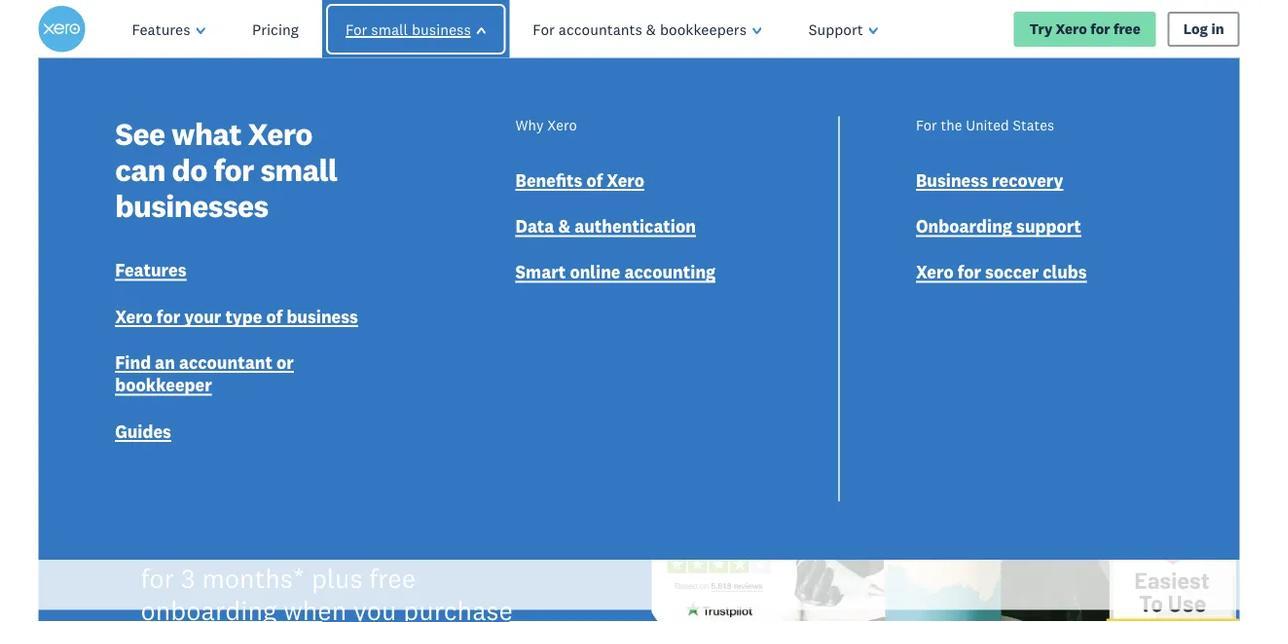 Task type: vqa. For each thing, say whether or not it's contained in the screenshot.
Owner, in the top of the page
no



Task type: describe. For each thing, give the bounding box(es) containing it.
features link
[[115, 259, 187, 285]]

onboarding support
[[916, 216, 1082, 237]]

online
[[570, 262, 621, 283]]

1 horizontal spatial free
[[1114, 20, 1141, 38]]

business inside dropdown button
[[412, 19, 471, 38]]

features for features link
[[115, 259, 187, 281]]

log
[[1184, 20, 1209, 38]]

bookkeepers
[[660, 19, 747, 38]]

an
[[155, 352, 175, 373]]

for small business button
[[316, 0, 516, 58]]

xero homepage image
[[38, 6, 85, 53]]

find an accountant or bookkeeper link
[[115, 351, 362, 400]]

smart
[[516, 262, 566, 283]]

find an accountant or bookkeeper
[[115, 352, 294, 396]]

businesses
[[115, 186, 269, 225]]

log in
[[1184, 20, 1225, 38]]

with
[[287, 230, 428, 318]]

what inside back to what you love with xero accounting software
[[141, 167, 300, 255]]

for accountants & bookkeepers
[[533, 19, 747, 38]]

accounting inside back to what you love with xero accounting software
[[141, 357, 496, 444]]

smart online accounting
[[516, 262, 716, 283]]

benefits of xero link
[[516, 169, 645, 195]]

try xero for free
[[1030, 20, 1141, 38]]

do
[[172, 150, 207, 189]]

a xero user decorating a cake with blue icing. social proof badges surrounding the circular image. image
[[652, 58, 1240, 622]]

for left soccer
[[958, 262, 982, 283]]

plus
[[312, 562, 363, 595]]

clubs
[[1043, 262, 1087, 283]]

for for for small business
[[346, 19, 368, 38]]

small inside for small business dropdown button
[[371, 19, 408, 38]]

support
[[1017, 216, 1082, 237]]

onboarding
[[141, 594, 277, 622]]

pricing link
[[229, 0, 322, 58]]

type
[[225, 306, 262, 327]]

accountants
[[559, 19, 643, 38]]

find
[[115, 352, 151, 373]]

pricing
[[252, 19, 299, 38]]

months*
[[202, 562, 305, 595]]

data & authentication
[[516, 216, 696, 237]]

xero inside back to what you love with xero accounting software
[[141, 294, 287, 381]]

xero for your type of business
[[115, 306, 358, 327]]

0 horizontal spatial business
[[287, 306, 358, 327]]

xero for your type of business link
[[115, 305, 358, 331]]

0 vertical spatial accounting
[[625, 262, 716, 283]]

benefits
[[516, 169, 583, 191]]

support
[[809, 19, 864, 38]]

free inside limited time offer: get 50% off for 3 months* plus free onboarding when you purcha
[[369, 562, 416, 595]]

for inside limited time offer: get 50% off for 3 months* plus free onboarding when you purcha
[[141, 562, 174, 595]]

guides
[[115, 421, 171, 442]]

why xero
[[516, 116, 577, 134]]

business recovery link
[[916, 169, 1064, 195]]

soccer
[[986, 262, 1039, 283]]

small inside see what xero can do for small businesses
[[260, 150, 337, 189]]

in
[[1212, 20, 1225, 38]]



Task type: locate. For each thing, give the bounding box(es) containing it.
1 horizontal spatial for
[[533, 19, 555, 38]]

2 horizontal spatial for
[[916, 116, 938, 134]]

authentication
[[575, 216, 696, 237]]

can
[[115, 150, 165, 189]]

back
[[268, 104, 423, 192]]

try
[[1030, 20, 1053, 38]]

for for for the united states
[[916, 116, 938, 134]]

1 vertical spatial small
[[260, 150, 337, 189]]

0 vertical spatial free
[[1114, 20, 1141, 38]]

0 vertical spatial features
[[132, 19, 190, 38]]

love
[[141, 230, 273, 318]]

for left your
[[157, 306, 180, 327]]

1 horizontal spatial small
[[371, 19, 408, 38]]

see
[[115, 114, 165, 153]]

free right the plus
[[369, 562, 416, 595]]

0 vertical spatial &
[[646, 19, 656, 38]]

1 horizontal spatial of
[[587, 169, 603, 191]]

1 horizontal spatial accounting
[[625, 262, 716, 283]]

1 vertical spatial you
[[354, 594, 397, 622]]

business recovery
[[916, 169, 1064, 191]]

for left 3
[[141, 562, 174, 595]]

you inside limited time offer: get 50% off for 3 months* plus free onboarding when you purcha
[[354, 594, 397, 622]]

see what xero can do for small businesses
[[115, 114, 337, 225]]

0 vertical spatial you
[[315, 167, 431, 255]]

onboarding
[[916, 216, 1013, 237]]

free
[[1114, 20, 1141, 38], [369, 562, 416, 595]]

onboarding support link
[[916, 215, 1082, 241]]

back to what you love with xero accounting software
[[141, 104, 505, 507]]

0 horizontal spatial free
[[369, 562, 416, 595]]

xero inside see what xero can do for small businesses
[[248, 114, 313, 153]]

0 horizontal spatial of
[[266, 306, 283, 327]]

the
[[941, 116, 963, 134]]

3
[[181, 562, 195, 595]]

for left the
[[916, 116, 938, 134]]

smart online accounting link
[[516, 261, 716, 287]]

what
[[171, 114, 242, 153], [141, 167, 300, 255]]

0 horizontal spatial small
[[260, 150, 337, 189]]

for right do
[[214, 150, 254, 189]]

business
[[412, 19, 471, 38], [287, 306, 358, 327]]

log in link
[[1168, 12, 1240, 47]]

of right benefits
[[587, 169, 603, 191]]

offer:
[[300, 530, 363, 563]]

business
[[916, 169, 989, 191]]

recovery
[[992, 169, 1064, 191]]

features inside dropdown button
[[132, 19, 190, 38]]

of
[[587, 169, 603, 191], [266, 306, 283, 327]]

1 vertical spatial what
[[141, 167, 300, 255]]

1 vertical spatial features
[[115, 259, 187, 281]]

for accountants & bookkeepers button
[[510, 0, 786, 58]]

you
[[315, 167, 431, 255], [354, 594, 397, 622]]

limited time offer: get 50% off for 3 months* plus free onboarding when you purcha
[[141, 530, 513, 622]]

0 vertical spatial business
[[412, 19, 471, 38]]

xero for soccer clubs
[[916, 262, 1087, 283]]

try xero for free link
[[1014, 12, 1157, 47]]

when
[[284, 594, 347, 622]]

for right pricing
[[346, 19, 368, 38]]

bookkeeper
[[115, 375, 212, 396]]

& inside dropdown button
[[646, 19, 656, 38]]

0 horizontal spatial for
[[346, 19, 368, 38]]

1 vertical spatial accounting
[[141, 357, 496, 444]]

to
[[438, 104, 505, 192]]

support button
[[786, 0, 902, 58]]

0 horizontal spatial &
[[558, 216, 571, 237]]

for
[[1091, 20, 1111, 38], [214, 150, 254, 189], [958, 262, 982, 283], [157, 306, 180, 327], [141, 562, 174, 595]]

0 vertical spatial of
[[587, 169, 603, 191]]

or
[[277, 352, 294, 373]]

get
[[370, 530, 412, 563]]

for for for accountants & bookkeepers
[[533, 19, 555, 38]]

limited
[[141, 530, 232, 563]]

for small business
[[346, 19, 471, 38]]

50%
[[419, 530, 472, 563]]

&
[[646, 19, 656, 38], [558, 216, 571, 237]]

your
[[184, 306, 221, 327]]

xero for soccer clubs link
[[916, 261, 1087, 287]]

free left log on the top right of the page
[[1114, 20, 1141, 38]]

features button
[[108, 0, 229, 58]]

states
[[1013, 116, 1055, 134]]

features
[[132, 19, 190, 38], [115, 259, 187, 281]]

data & authentication link
[[516, 215, 696, 241]]

for
[[346, 19, 368, 38], [533, 19, 555, 38], [916, 116, 938, 134]]

software
[[141, 420, 420, 507]]

guides link
[[115, 420, 171, 446]]

1 horizontal spatial business
[[412, 19, 471, 38]]

xero
[[1056, 20, 1088, 38], [248, 114, 313, 153], [548, 116, 577, 134], [607, 169, 645, 191], [916, 262, 954, 283], [141, 294, 287, 381], [115, 306, 153, 327]]

for inside see what xero can do for small businesses
[[214, 150, 254, 189]]

1 horizontal spatial &
[[646, 19, 656, 38]]

0 horizontal spatial accounting
[[141, 357, 496, 444]]

0 vertical spatial what
[[171, 114, 242, 153]]

united
[[966, 116, 1010, 134]]

for right try
[[1091, 20, 1111, 38]]

off
[[479, 530, 511, 563]]

what inside see what xero can do for small businesses
[[171, 114, 242, 153]]

1 vertical spatial &
[[558, 216, 571, 237]]

of right type
[[266, 306, 283, 327]]

small
[[371, 19, 408, 38], [260, 150, 337, 189]]

for left the accountants
[[533, 19, 555, 38]]

& right the accountants
[[646, 19, 656, 38]]

accountant
[[179, 352, 273, 373]]

data
[[516, 216, 555, 237]]

benefits of xero
[[516, 169, 645, 191]]

you inside back to what you love with xero accounting software
[[315, 167, 431, 255]]

& right data
[[558, 216, 571, 237]]

& inside "link"
[[558, 216, 571, 237]]

1 vertical spatial business
[[287, 306, 358, 327]]

time
[[239, 530, 293, 563]]

why
[[516, 116, 544, 134]]

1 vertical spatial of
[[266, 306, 283, 327]]

1 vertical spatial free
[[369, 562, 416, 595]]

features for features dropdown button
[[132, 19, 190, 38]]

accounting
[[625, 262, 716, 283], [141, 357, 496, 444]]

0 vertical spatial small
[[371, 19, 408, 38]]

for the united states
[[916, 116, 1055, 134]]



